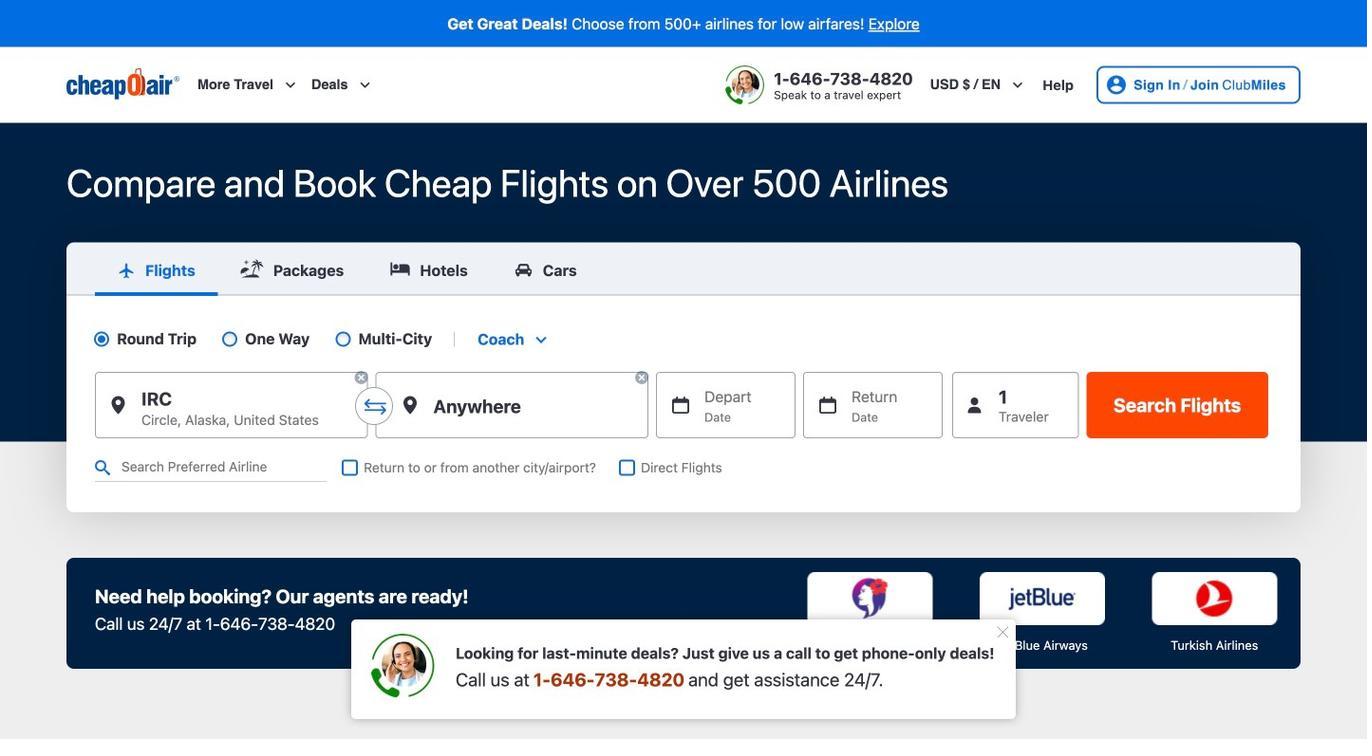 Task type: vqa. For each thing, say whether or not it's contained in the screenshot.
Turkish Airlines image
yes



Task type: locate. For each thing, give the bounding box(es) containing it.
turkish airlines image
[[1152, 573, 1277, 626]]

clear field image
[[634, 370, 650, 386]]

None button
[[1087, 372, 1269, 439]]

None field
[[470, 330, 553, 349]]

None search field
[[0, 123, 1367, 740]]

hawaiian airlines image
[[808, 573, 933, 626]]

cookie consent banner dialog
[[0, 652, 1367, 740]]

form
[[66, 243, 1301, 513]]

call us at1-646-738-4820 image
[[370, 634, 435, 699]]

search widget tabs tab list
[[66, 243, 1301, 296]]



Task type: describe. For each thing, give the bounding box(es) containing it.
Search Preferred Airline text field
[[95, 454, 327, 482]]

clear field image
[[354, 370, 369, 386]]

search image
[[95, 461, 110, 476]]

speak to a travel expert image
[[725, 65, 765, 105]]

jetblue airways image
[[980, 573, 1105, 626]]



